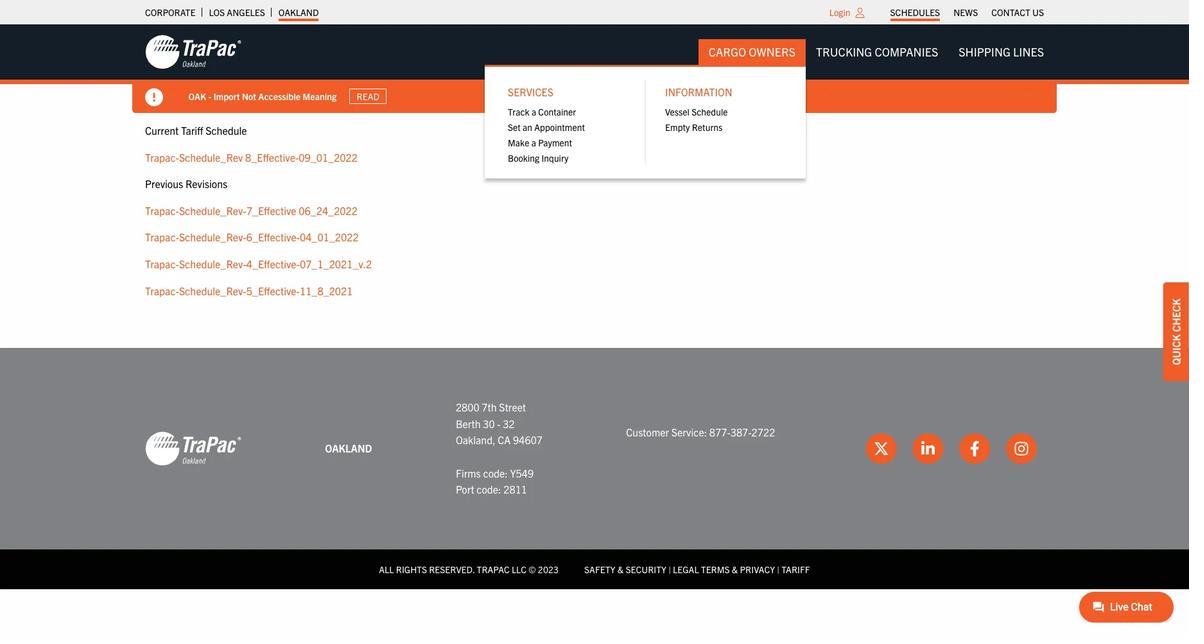 Task type: locate. For each thing, give the bounding box(es) containing it.
trapac- for trapac-schedule_rev-7_effective 06_24_2022
[[145, 204, 179, 217]]

1 vertical spatial oakland image
[[145, 431, 241, 467]]

news link
[[954, 3, 978, 21]]

menu bar
[[884, 3, 1051, 21], [485, 39, 1055, 178]]

tariff
[[181, 124, 203, 137], [782, 564, 810, 575]]

- inside 2800 7th street berth 30 - 32 oakland, ca 94607
[[497, 417, 501, 430]]

& right safety
[[618, 564, 624, 575]]

menu
[[485, 65, 806, 178], [498, 104, 636, 165], [655, 104, 793, 135]]

shipping
[[959, 44, 1011, 59]]

trapac-schedule_rev-4_effective-07_1_2021_v.2
[[145, 258, 372, 270]]

schedule up returns
[[692, 106, 728, 118]]

cargo owners
[[709, 44, 796, 59]]

booking
[[508, 152, 540, 164]]

4_effective-
[[246, 258, 300, 270]]

0 horizontal spatial &
[[618, 564, 624, 575]]

oakland
[[279, 6, 319, 18], [325, 442, 372, 455]]

schedule_rev- down revisions
[[179, 204, 246, 217]]

lines
[[1013, 44, 1044, 59]]

schedule inside vessel schedule empty returns
[[692, 106, 728, 118]]

2 trapac- from the top
[[145, 204, 179, 217]]

empty returns link
[[655, 120, 793, 135]]

code: up 2811
[[483, 467, 508, 479]]

1 trapac- from the top
[[145, 151, 179, 164]]

4 schedule_rev- from the top
[[179, 284, 246, 297]]

track a container set an appointment make a payment booking inquiry
[[508, 106, 585, 164]]

0 vertical spatial oakland image
[[145, 34, 241, 70]]

2 schedule_rev- from the top
[[179, 231, 246, 244]]

0 horizontal spatial tariff
[[181, 124, 203, 137]]

tariff right privacy
[[782, 564, 810, 575]]

|
[[669, 564, 671, 575], [777, 564, 780, 575]]

0 vertical spatial a
[[532, 106, 536, 118]]

login
[[830, 6, 851, 18]]

schedule_rev- up trapac-schedule_rev-5_effective-11_8_2021 link on the top left of page
[[179, 258, 246, 270]]

©
[[529, 564, 536, 575]]

3 trapac- from the top
[[145, 231, 179, 244]]

schedule up the schedule_rev
[[206, 124, 247, 137]]

0 vertical spatial tariff
[[181, 124, 203, 137]]

trapac-schedule_rev-5_effective-11_8_2021
[[145, 284, 353, 297]]

contact us link
[[992, 3, 1044, 21]]

set an appointment link
[[498, 120, 636, 135]]

inquiry
[[542, 152, 569, 164]]

reserved.
[[429, 564, 475, 575]]

1 vertical spatial a
[[532, 137, 536, 148]]

trapac-schedule_rev-4_effective-07_1_2021_v.2 link
[[145, 258, 372, 270]]

schedule_rev- down trapac-schedule_rev-4_effective-07_1_2021_v.2 link at the top left of page
[[179, 284, 246, 297]]

1 vertical spatial menu bar
[[485, 39, 1055, 178]]

make
[[508, 137, 529, 148]]

schedules link
[[890, 3, 940, 21]]

los
[[209, 6, 225, 18]]

banner
[[0, 24, 1189, 178]]

solid image
[[145, 89, 163, 107]]

trapac-schedule_rev-5_effective-11_8_2021 link
[[145, 284, 353, 297]]

1 vertical spatial -
[[497, 417, 501, 430]]

2 | from the left
[[777, 564, 780, 575]]

&
[[618, 564, 624, 575], [732, 564, 738, 575]]

5 trapac- from the top
[[145, 284, 179, 297]]

0 vertical spatial oakland
[[279, 6, 319, 18]]

1 | from the left
[[669, 564, 671, 575]]

read link
[[350, 89, 387, 104]]

code: right port
[[477, 483, 501, 496]]

1 horizontal spatial -
[[497, 417, 501, 430]]

cargo owners menu item
[[485, 39, 806, 178]]

los angeles link
[[209, 3, 265, 21]]

a right make
[[532, 137, 536, 148]]

cargo
[[709, 44, 746, 59]]

accessible
[[259, 90, 301, 102]]

menu containing vessel schedule
[[655, 104, 793, 135]]

meaning
[[303, 90, 337, 102]]

0 horizontal spatial -
[[209, 90, 212, 102]]

us
[[1033, 6, 1044, 18]]

0 vertical spatial -
[[209, 90, 212, 102]]

street
[[499, 401, 526, 414]]

2811
[[504, 483, 527, 496]]

| left tariff 'link'
[[777, 564, 780, 575]]

| left legal
[[669, 564, 671, 575]]

09_01_2022
[[299, 151, 358, 164]]

schedule_rev- for 6_effective-
[[179, 231, 246, 244]]

schedule_rev-
[[179, 204, 246, 217], [179, 231, 246, 244], [179, 258, 246, 270], [179, 284, 246, 297]]

code:
[[483, 467, 508, 479], [477, 483, 501, 496]]

schedule_rev- down trapac-schedule_rev-7_effective 06_24_2022 link
[[179, 231, 246, 244]]

trapac-schedule_rev 8_effective-09_01_2022 link
[[145, 151, 358, 164]]

main content
[[132, 123, 1057, 310]]

11_8_2021
[[300, 284, 353, 297]]

read
[[357, 91, 380, 102]]

trucking
[[816, 44, 872, 59]]

corporate link
[[145, 3, 195, 21]]

firms
[[456, 467, 481, 479]]

track
[[508, 106, 530, 118]]

0 horizontal spatial oakland
[[279, 6, 319, 18]]

- right oak
[[209, 90, 212, 102]]

previous revisions
[[145, 177, 227, 190]]

1 horizontal spatial schedule
[[692, 106, 728, 118]]

a
[[532, 106, 536, 118], [532, 137, 536, 148]]

menu containing services
[[485, 65, 806, 178]]

- right 30
[[497, 417, 501, 430]]

terms
[[701, 564, 730, 575]]

customer
[[626, 426, 669, 438]]

services link
[[498, 80, 636, 104]]

a right track
[[532, 106, 536, 118]]

current tariff schedule
[[145, 124, 247, 137]]

1 & from the left
[[618, 564, 624, 575]]

quick check link
[[1164, 283, 1189, 381]]

-
[[209, 90, 212, 102], [497, 417, 501, 430]]

877-
[[710, 426, 731, 438]]

quick check
[[1170, 299, 1183, 365]]

32
[[503, 417, 515, 430]]

0 horizontal spatial |
[[669, 564, 671, 575]]

94607
[[513, 434, 543, 447]]

0 vertical spatial code:
[[483, 467, 508, 479]]

1 vertical spatial tariff
[[782, 564, 810, 575]]

banner containing cargo owners
[[0, 24, 1189, 178]]

0 horizontal spatial schedule
[[206, 124, 247, 137]]

oakland image
[[145, 34, 241, 70], [145, 431, 241, 467]]

track a container link
[[498, 104, 636, 120]]

menu for services
[[498, 104, 636, 165]]

trucking companies link
[[806, 39, 949, 65]]

tariff link
[[782, 564, 810, 575]]

trapac- for trapac-schedule_rev-5_effective-11_8_2021
[[145, 284, 179, 297]]

4 trapac- from the top
[[145, 258, 179, 270]]

2023
[[538, 564, 559, 575]]

1 horizontal spatial oakland
[[325, 442, 372, 455]]

tariff right current
[[181, 124, 203, 137]]

schedule_rev- for 4_effective-
[[179, 258, 246, 270]]

menu containing track a container
[[498, 104, 636, 165]]

& right terms
[[732, 564, 738, 575]]

1 schedule_rev- from the top
[[179, 204, 246, 217]]

set
[[508, 122, 521, 133]]

footer
[[0, 348, 1189, 590]]

1 horizontal spatial |
[[777, 564, 780, 575]]

1 horizontal spatial &
[[732, 564, 738, 575]]

1 oakland image from the top
[[145, 34, 241, 70]]

trapac- for trapac-schedule_rev-6_effective-04_01_2022
[[145, 231, 179, 244]]

7_effective
[[246, 204, 296, 217]]

trucking companies
[[816, 44, 938, 59]]

empty
[[665, 122, 690, 133]]

0 vertical spatial schedule
[[692, 106, 728, 118]]

0 vertical spatial menu bar
[[884, 3, 1051, 21]]

trapac-
[[145, 151, 179, 164], [145, 204, 179, 217], [145, 231, 179, 244], [145, 258, 179, 270], [145, 284, 179, 297]]

3 schedule_rev- from the top
[[179, 258, 246, 270]]

menu bar containing cargo owners
[[485, 39, 1055, 178]]

vessel
[[665, 106, 690, 118]]

menu bar inside banner
[[485, 39, 1055, 178]]

berth
[[456, 417, 481, 430]]



Task type: vqa. For each thing, say whether or not it's contained in the screenshot.
rightmost 10/24/2023
no



Task type: describe. For each thing, give the bounding box(es) containing it.
an
[[523, 122, 532, 133]]

5_effective-
[[246, 284, 300, 297]]

service:
[[672, 426, 707, 438]]

privacy
[[740, 564, 775, 575]]

7th
[[482, 401, 497, 414]]

llc
[[512, 564, 527, 575]]

current
[[145, 124, 179, 137]]

all rights reserved. trapac llc © 2023
[[379, 564, 559, 575]]

make a payment link
[[498, 135, 636, 150]]

1 vertical spatial schedule
[[206, 124, 247, 137]]

shipping lines link
[[949, 39, 1055, 65]]

menu for cargo owners
[[485, 65, 806, 178]]

06_24_2022
[[299, 204, 358, 217]]

387-
[[731, 426, 752, 438]]

menu for information
[[655, 104, 793, 135]]

returns
[[692, 122, 723, 133]]

login link
[[830, 6, 851, 18]]

6_effective-
[[246, 231, 300, 244]]

news
[[954, 6, 978, 18]]

2800 7th street berth 30 - 32 oakland, ca 94607
[[456, 401, 543, 447]]

shipping lines
[[959, 44, 1044, 59]]

safety & security link
[[584, 564, 667, 575]]

services
[[508, 86, 554, 99]]

light image
[[856, 8, 865, 18]]

oakland image inside banner
[[145, 34, 241, 70]]

1 vertical spatial oakland
[[325, 442, 372, 455]]

security
[[626, 564, 667, 575]]

oak
[[189, 90, 207, 102]]

angeles
[[227, 6, 265, 18]]

- inside banner
[[209, 90, 212, 102]]

trapac
[[477, 564, 510, 575]]

trapac-schedule_rev-6_effective-04_01_2022 link
[[145, 231, 359, 244]]

trapac-schedule_rev-6_effective-04_01_2022
[[145, 231, 359, 244]]

los angeles
[[209, 6, 265, 18]]

2722
[[752, 426, 775, 438]]

not
[[242, 90, 257, 102]]

safety
[[584, 564, 616, 575]]

8_effective-
[[245, 151, 299, 164]]

menu bar containing schedules
[[884, 3, 1051, 21]]

schedules
[[890, 6, 940, 18]]

appointment
[[535, 122, 585, 133]]

trapac-schedule_rev 8_effective-09_01_2022
[[145, 151, 358, 164]]

information
[[665, 86, 732, 99]]

trapac- for trapac-schedule_rev 8_effective-09_01_2022
[[145, 151, 179, 164]]

04_01_2022
[[300, 231, 359, 244]]

30
[[483, 417, 495, 430]]

booking inquiry link
[[498, 150, 636, 165]]

trapac-schedule_rev-7_effective 06_24_2022 link
[[145, 204, 358, 217]]

tariff inside main content
[[181, 124, 203, 137]]

rights
[[396, 564, 427, 575]]

vessel schedule link
[[655, 104, 793, 120]]

2 & from the left
[[732, 564, 738, 575]]

main content containing current tariff schedule
[[132, 123, 1057, 310]]

schedule_rev- for 5_effective-
[[179, 284, 246, 297]]

schedule_rev- for 7_effective
[[179, 204, 246, 217]]

1 vertical spatial code:
[[477, 483, 501, 496]]

contact
[[992, 6, 1031, 18]]

contact us
[[992, 6, 1044, 18]]

revisions
[[186, 177, 227, 190]]

corporate
[[145, 6, 195, 18]]

07_1_2021_v.2
[[300, 258, 372, 270]]

check
[[1170, 299, 1183, 332]]

services menu item
[[498, 80, 636, 165]]

legal
[[673, 564, 699, 575]]

footer containing 2800 7th street
[[0, 348, 1189, 590]]

import
[[214, 90, 240, 102]]

container
[[538, 106, 576, 118]]

1 horizontal spatial tariff
[[782, 564, 810, 575]]

oakland link
[[279, 3, 319, 21]]

companies
[[875, 44, 938, 59]]

information link
[[655, 80, 793, 104]]

safety & security | legal terms & privacy | tariff
[[584, 564, 810, 575]]

previous
[[145, 177, 183, 190]]

cargo owners link
[[699, 39, 806, 65]]

payment
[[538, 137, 572, 148]]

port
[[456, 483, 474, 496]]

legal terms & privacy link
[[673, 564, 775, 575]]

1 a from the top
[[532, 106, 536, 118]]

owners
[[749, 44, 796, 59]]

vessel schedule empty returns
[[665, 106, 728, 133]]

customer service: 877-387-2722
[[626, 426, 775, 438]]

y549
[[510, 467, 534, 479]]

trapac- for trapac-schedule_rev-4_effective-07_1_2021_v.2
[[145, 258, 179, 270]]

oak - import not accessible meaning
[[189, 90, 337, 102]]

schedule_rev
[[179, 151, 243, 164]]

all
[[379, 564, 394, 575]]

2 oakland image from the top
[[145, 431, 241, 467]]

information menu item
[[655, 80, 793, 135]]

2 a from the top
[[532, 137, 536, 148]]



